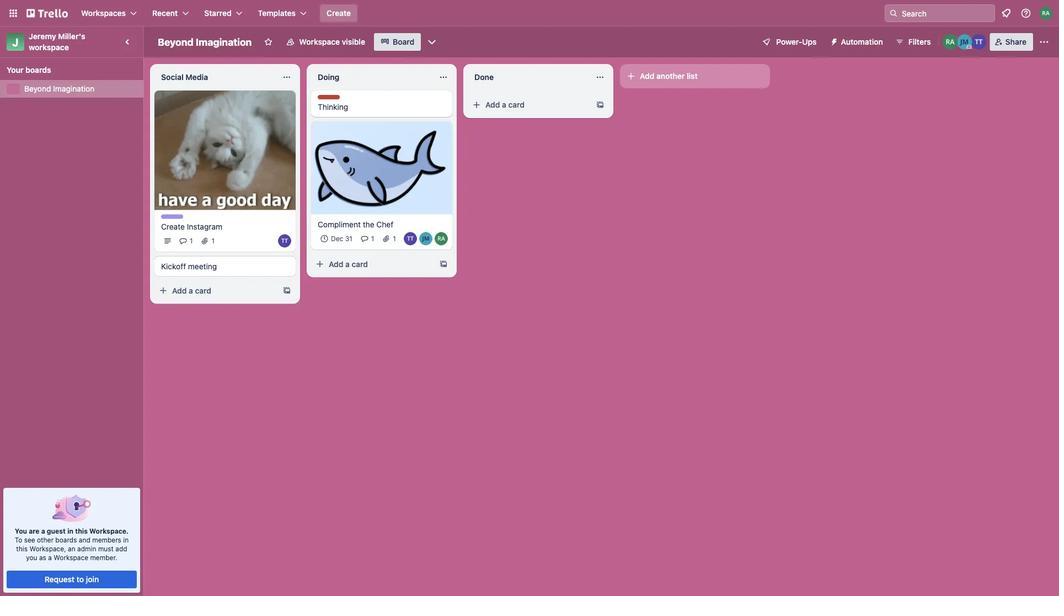 Task type: locate. For each thing, give the bounding box(es) containing it.
members
[[92, 536, 121, 544]]

thoughts thinking
[[318, 95, 348, 112]]

0 vertical spatial ruby anderson (rubyanderson7) image
[[1040, 7, 1053, 20]]

add a card button
[[468, 96, 592, 114], [311, 255, 435, 273], [155, 282, 278, 299]]

request to join button
[[7, 571, 137, 588]]

boards right 'your'
[[25, 65, 51, 75]]

0 vertical spatial create from template… image
[[596, 100, 605, 109]]

ruby anderson (rubyanderson7) image left this member is an admin of this board. icon
[[943, 34, 959, 50]]

starred
[[204, 9, 232, 18]]

color: bold red, title: "thoughts" element
[[318, 95, 348, 103]]

0 vertical spatial this
[[75, 527, 88, 535]]

1 vertical spatial card
[[352, 260, 368, 269]]

board
[[393, 37, 415, 46]]

a down 31
[[346, 260, 350, 269]]

card
[[509, 100, 525, 109], [352, 260, 368, 269], [195, 286, 211, 295]]

miller's
[[58, 32, 85, 41]]

add a card button for done
[[468, 96, 592, 114]]

1 vertical spatial beyond imagination
[[24, 84, 94, 93]]

star or unstar board image
[[264, 38, 273, 46]]

create down color: purple, title: none image
[[161, 222, 185, 231]]

add another list button
[[620, 64, 771, 88]]

add
[[640, 71, 655, 81], [486, 100, 500, 109], [329, 260, 344, 269], [172, 286, 187, 295]]

Dec 31 checkbox
[[318, 232, 356, 245]]

request
[[45, 575, 75, 584]]

2 vertical spatial add a card button
[[155, 282, 278, 299]]

card down done text field
[[509, 100, 525, 109]]

0 horizontal spatial create
[[161, 222, 185, 231]]

1 horizontal spatial ruby anderson (rubyanderson7) image
[[943, 34, 959, 50]]

0 horizontal spatial in
[[67, 527, 73, 535]]

your boards with 1 items element
[[7, 63, 131, 77]]

boards
[[25, 65, 51, 75], [55, 536, 77, 544]]

1 horizontal spatial terry turtle (terryturtle) image
[[972, 34, 987, 50]]

in up add
[[123, 536, 129, 544]]

add a card button down kickoff meeting link
[[155, 282, 278, 299]]

imagination down your boards with 1 items element
[[53, 84, 94, 93]]

jeremy miller's workspace
[[29, 32, 87, 52]]

add a card down done on the top
[[486, 100, 525, 109]]

1 horizontal spatial this
[[75, 527, 88, 535]]

beyond down recent popup button in the left top of the page
[[158, 36, 194, 48]]

ruby anderson (rubyanderson7) image right 'open information menu' image
[[1040, 7, 1053, 20]]

see
[[24, 536, 35, 544]]

0 horizontal spatial workspace
[[54, 554, 88, 561]]

this
[[75, 527, 88, 535], [16, 545, 28, 553]]

1 horizontal spatial boards
[[55, 536, 77, 544]]

admin
[[77, 545, 96, 553]]

a for doing
[[346, 260, 350, 269]]

visible
[[342, 37, 365, 46]]

a for social media
[[189, 286, 193, 295]]

0 vertical spatial workspace
[[299, 37, 340, 46]]

boards inside you are a guest in this workspace. to see other boards and members in this workspace, an admin must add you as a workspace member.
[[55, 536, 77, 544]]

add a card button down 31
[[311, 255, 435, 273]]

0 horizontal spatial create from template… image
[[283, 286, 291, 295]]

customize views image
[[427, 36, 438, 47]]

j
[[12, 35, 19, 48]]

in right guest
[[67, 527, 73, 535]]

1 vertical spatial this
[[16, 545, 28, 553]]

to
[[77, 575, 84, 584]]

Board name text field
[[152, 33, 257, 51]]

1 vertical spatial ruby anderson (rubyanderson7) image
[[943, 34, 959, 50]]

compliment
[[318, 220, 361, 229]]

add a card
[[486, 100, 525, 109], [329, 260, 368, 269], [172, 286, 211, 295]]

1 vertical spatial beyond
[[24, 84, 51, 93]]

templates button
[[252, 4, 314, 22]]

2 horizontal spatial add a card
[[486, 100, 525, 109]]

you
[[26, 554, 37, 561]]

show menu image
[[1039, 36, 1050, 47]]

done
[[475, 73, 494, 82]]

a down kickoff meeting at the top left of the page
[[189, 286, 193, 295]]

add for social media
[[172, 286, 187, 295]]

1 vertical spatial add a card
[[329, 260, 368, 269]]

1 horizontal spatial imagination
[[196, 36, 252, 48]]

card for social media
[[195, 286, 211, 295]]

as
[[39, 554, 46, 561]]

a for done
[[502, 100, 507, 109]]

workspace left visible
[[299, 37, 340, 46]]

workspace down an
[[54, 554, 88, 561]]

another
[[657, 71, 685, 81]]

workspace navigation collapse icon image
[[120, 34, 136, 50]]

create inside button
[[327, 9, 351, 18]]

beyond
[[158, 36, 194, 48], [24, 84, 51, 93]]

1 horizontal spatial beyond imagination
[[158, 36, 252, 48]]

this member is an admin of this board. image
[[967, 45, 972, 50]]

create for create
[[327, 9, 351, 18]]

create from template… image for social media
[[283, 286, 291, 295]]

1 vertical spatial imagination
[[53, 84, 94, 93]]

add a card down kickoff meeting at the top left of the page
[[172, 286, 211, 295]]

social media
[[161, 73, 208, 82]]

0 vertical spatial beyond imagination
[[158, 36, 252, 48]]

beyond imagination down your boards with 1 items element
[[24, 84, 94, 93]]

open information menu image
[[1021, 8, 1032, 19]]

create instagram
[[161, 222, 223, 231]]

terry turtle (terryturtle) image left share button
[[972, 34, 987, 50]]

0 vertical spatial add a card button
[[468, 96, 592, 114]]

add left the another
[[640, 71, 655, 81]]

1 vertical spatial workspace
[[54, 554, 88, 561]]

0 vertical spatial add a card
[[486, 100, 525, 109]]

2 vertical spatial card
[[195, 286, 211, 295]]

this up and
[[75, 527, 88, 535]]

a down done text field
[[502, 100, 507, 109]]

1 vertical spatial in
[[123, 536, 129, 544]]

1 vertical spatial create
[[161, 222, 185, 231]]

1 horizontal spatial add a card
[[329, 260, 368, 269]]

add a card button for doing
[[311, 255, 435, 273]]

beyond imagination down starred
[[158, 36, 252, 48]]

beyond down your boards
[[24, 84, 51, 93]]

1 vertical spatial create from template… image
[[283, 286, 291, 295]]

automation
[[842, 37, 884, 46]]

this down to
[[16, 545, 28, 553]]

thinking link
[[318, 102, 446, 113]]

add a card down 31
[[329, 260, 368, 269]]

ruby anderson (rubyanderson7) image right jeremy miller (jeremymiller198) image
[[435, 232, 448, 245]]

create up workspace visible
[[327, 9, 351, 18]]

1 horizontal spatial card
[[352, 260, 368, 269]]

imagination down starred dropdown button
[[196, 36, 252, 48]]

card for done
[[509, 100, 525, 109]]

jeremy miller (jeremymiller198) image
[[420, 232, 433, 245]]

0 horizontal spatial imagination
[[53, 84, 94, 93]]

create for create instagram
[[161, 222, 185, 231]]

1 horizontal spatial workspace
[[299, 37, 340, 46]]

2 vertical spatial ruby anderson (rubyanderson7) image
[[435, 232, 448, 245]]

in
[[67, 527, 73, 535], [123, 536, 129, 544]]

0 horizontal spatial add a card button
[[155, 282, 278, 299]]

terry turtle (terryturtle) image left jeremy miller (jeremymiller198) image
[[404, 232, 417, 245]]

0 vertical spatial create
[[327, 9, 351, 18]]

workspace visible
[[299, 37, 365, 46]]

1 horizontal spatial create
[[327, 9, 351, 18]]

0 notifications image
[[1000, 7, 1013, 20]]

imagination
[[196, 36, 252, 48], [53, 84, 94, 93]]

2 vertical spatial add a card
[[172, 286, 211, 295]]

add down done on the top
[[486, 100, 500, 109]]

ruby anderson (rubyanderson7) image
[[1040, 7, 1053, 20], [943, 34, 959, 50], [435, 232, 448, 245]]

31
[[345, 235, 353, 243]]

dec 31
[[331, 235, 353, 243]]

0 horizontal spatial this
[[16, 545, 28, 553]]

1 horizontal spatial beyond
[[158, 36, 194, 48]]

workspace
[[299, 37, 340, 46], [54, 554, 88, 561]]

0 horizontal spatial add a card
[[172, 286, 211, 295]]

terry turtle (terryturtle) image
[[972, 34, 987, 50], [404, 232, 417, 245]]

0 horizontal spatial card
[[195, 286, 211, 295]]

workspace.
[[89, 527, 129, 535]]

beyond imagination
[[158, 36, 252, 48], [24, 84, 94, 93]]

create
[[327, 9, 351, 18], [161, 222, 185, 231]]

create from template… image
[[596, 100, 605, 109], [283, 286, 291, 295]]

2 horizontal spatial add a card button
[[468, 96, 592, 114]]

card down 31
[[352, 260, 368, 269]]

doing
[[318, 73, 340, 82]]

compliment the chef link
[[318, 219, 446, 230]]

add a card button down done text field
[[468, 96, 592, 114]]

are
[[29, 527, 40, 535]]

0 horizontal spatial terry turtle (terryturtle) image
[[404, 232, 417, 245]]

back to home image
[[26, 4, 68, 22]]

add for done
[[486, 100, 500, 109]]

0 vertical spatial card
[[509, 100, 525, 109]]

add down dec 31 checkbox
[[329, 260, 344, 269]]

boards up an
[[55, 536, 77, 544]]

workspace inside you are a guest in this workspace. to see other boards and members in this workspace, an admin must add you as a workspace member.
[[54, 554, 88, 561]]

media
[[186, 73, 208, 82]]

1 horizontal spatial add a card button
[[311, 255, 435, 273]]

0 vertical spatial beyond
[[158, 36, 194, 48]]

1 vertical spatial terry turtle (terryturtle) image
[[404, 232, 417, 245]]

1 horizontal spatial create from template… image
[[596, 100, 605, 109]]

add another list
[[640, 71, 698, 81]]

a
[[502, 100, 507, 109], [346, 260, 350, 269], [189, 286, 193, 295], [41, 527, 45, 535], [48, 554, 52, 561]]

workspace,
[[29, 545, 66, 553]]

1
[[371, 235, 374, 243], [393, 235, 396, 243], [190, 237, 193, 245], [212, 237, 215, 245]]

1 vertical spatial add a card button
[[311, 255, 435, 273]]

workspace visible button
[[280, 33, 372, 51]]

0 vertical spatial imagination
[[196, 36, 252, 48]]

1 vertical spatial boards
[[55, 536, 77, 544]]

0 vertical spatial in
[[67, 527, 73, 535]]

workspaces
[[81, 9, 126, 18]]

share
[[1006, 37, 1027, 46]]

thoughts
[[318, 95, 348, 103]]

2 horizontal spatial card
[[509, 100, 525, 109]]

card down meeting
[[195, 286, 211, 295]]

add a card for social media
[[172, 286, 211, 295]]

guest
[[47, 527, 66, 535]]

search image
[[890, 9, 899, 18]]

0 horizontal spatial boards
[[25, 65, 51, 75]]

add down kickoff
[[172, 286, 187, 295]]

1 down instagram
[[212, 237, 215, 245]]

imagination inside text box
[[196, 36, 252, 48]]

sm image
[[826, 33, 842, 49]]

primary element
[[0, 0, 1060, 26]]

recent
[[152, 9, 178, 18]]



Task type: vqa. For each thing, say whether or not it's contained in the screenshot.
utilities at the bottom left of the page
no



Task type: describe. For each thing, give the bounding box(es) containing it.
social
[[161, 73, 184, 82]]

workspaces button
[[75, 4, 144, 22]]

a right as
[[48, 554, 52, 561]]

add inside button
[[640, 71, 655, 81]]

automation button
[[826, 33, 890, 51]]

kickoff meeting
[[161, 262, 217, 271]]

create button
[[320, 4, 358, 22]]

jeremy miller (jeremymiller198) image
[[958, 34, 973, 50]]

share button
[[991, 33, 1034, 51]]

color: purple, title: none image
[[161, 214, 183, 219]]

1 down chef at the top
[[393, 235, 396, 243]]

member.
[[90, 554, 117, 561]]

dec
[[331, 235, 343, 243]]

workspace
[[29, 43, 69, 52]]

create from template… image
[[439, 260, 448, 269]]

your boards
[[7, 65, 51, 75]]

you
[[15, 527, 27, 535]]

Search field
[[899, 5, 995, 22]]

recent button
[[146, 4, 196, 22]]

starred button
[[198, 4, 249, 22]]

ups
[[803, 37, 817, 46]]

workspace inside 'button'
[[299, 37, 340, 46]]

an
[[68, 545, 75, 553]]

power-ups
[[777, 37, 817, 46]]

1 down create instagram on the left of page
[[190, 237, 193, 245]]

thinking
[[318, 102, 348, 112]]

card for doing
[[352, 260, 368, 269]]

templates
[[258, 9, 296, 18]]

add a card button for social media
[[155, 282, 278, 299]]

0 vertical spatial terry turtle (terryturtle) image
[[972, 34, 987, 50]]

filters
[[909, 37, 932, 46]]

chef
[[377, 220, 394, 229]]

other
[[37, 536, 54, 544]]

add a card for done
[[486, 100, 525, 109]]

power-
[[777, 37, 803, 46]]

compliment the chef
[[318, 220, 394, 229]]

beyond inside text box
[[158, 36, 194, 48]]

add a card for doing
[[329, 260, 368, 269]]

0 horizontal spatial beyond imagination
[[24, 84, 94, 93]]

you are a guest in this workspace. to see other boards and members in this workspace, an admin must add you as a workspace member.
[[15, 527, 129, 561]]

meeting
[[188, 262, 217, 271]]

to
[[15, 536, 22, 544]]

1 horizontal spatial in
[[123, 536, 129, 544]]

board link
[[374, 33, 421, 51]]

create from template… image for done
[[596, 100, 605, 109]]

instagram
[[187, 222, 223, 231]]

terry turtle (terryturtle) image
[[278, 234, 291, 248]]

0 vertical spatial boards
[[25, 65, 51, 75]]

request to join
[[45, 575, 99, 584]]

kickoff meeting link
[[161, 261, 289, 272]]

the
[[363, 220, 375, 229]]

kickoff
[[161, 262, 186, 271]]

Done text field
[[468, 68, 590, 86]]

1 down the
[[371, 235, 374, 243]]

0 horizontal spatial ruby anderson (rubyanderson7) image
[[435, 232, 448, 245]]

beyond imagination inside text box
[[158, 36, 252, 48]]

Doing text field
[[311, 68, 433, 86]]

Social Media text field
[[155, 68, 276, 86]]

join
[[86, 575, 99, 584]]

beyond imagination link
[[24, 83, 137, 94]]

2 horizontal spatial ruby anderson (rubyanderson7) image
[[1040, 7, 1053, 20]]

power-ups button
[[755, 33, 824, 51]]

jeremy
[[29, 32, 56, 41]]

create instagram link
[[161, 221, 289, 232]]

and
[[79, 536, 90, 544]]

list
[[687, 71, 698, 81]]

filters button
[[892, 33, 935, 51]]

a right are
[[41, 527, 45, 535]]

0 horizontal spatial beyond
[[24, 84, 51, 93]]

add for doing
[[329, 260, 344, 269]]

your
[[7, 65, 23, 75]]

must
[[98, 545, 114, 553]]

add
[[116, 545, 127, 553]]



